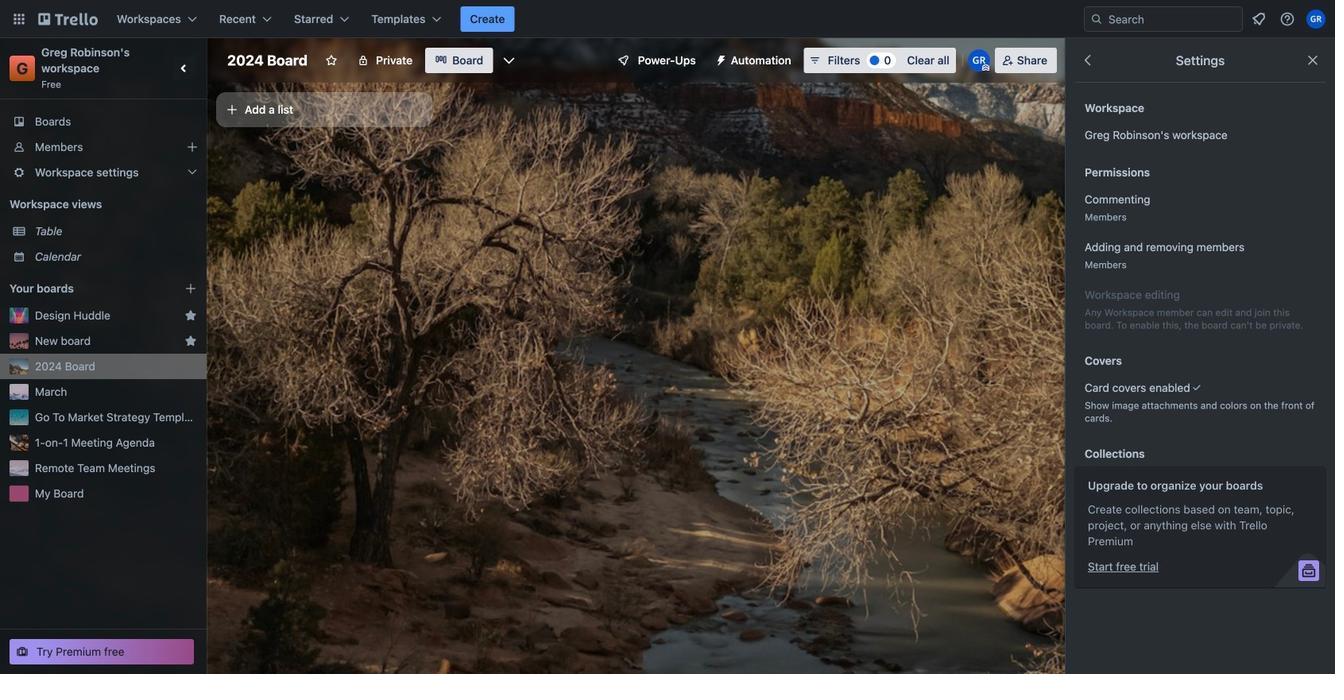 Task type: locate. For each thing, give the bounding box(es) containing it.
1 starred icon image from the top
[[184, 309, 197, 322]]

1 vertical spatial greg robinson (gregrobinson96) image
[[968, 49, 990, 72]]

starred icon image
[[184, 309, 197, 322], [184, 335, 197, 347]]

sm image
[[709, 48, 731, 70]]

open information menu image
[[1280, 11, 1296, 27]]

1 vertical spatial starred icon image
[[184, 335, 197, 347]]

0 notifications image
[[1250, 10, 1269, 29]]

greg robinson (gregrobinson96) image
[[1307, 10, 1326, 29], [968, 49, 990, 72]]

star or unstar board image
[[325, 54, 338, 67]]

2 starred icon image from the top
[[184, 335, 197, 347]]

customize views image
[[501, 52, 517, 68]]

Search field
[[1084, 6, 1243, 32]]

1 horizontal spatial greg robinson (gregrobinson96) image
[[1307, 10, 1326, 29]]

Board name text field
[[219, 48, 316, 73]]

primary element
[[0, 0, 1336, 38]]

add board image
[[184, 282, 197, 295]]

0 vertical spatial starred icon image
[[184, 309, 197, 322]]

greg robinson (gregrobinson96) image inside the primary 'element'
[[1307, 10, 1326, 29]]

your boards with 8 items element
[[10, 279, 161, 298]]

0 vertical spatial greg robinson (gregrobinson96) image
[[1307, 10, 1326, 29]]



Task type: describe. For each thing, give the bounding box(es) containing it.
back to home image
[[38, 6, 98, 32]]

workspace navigation collapse icon image
[[173, 57, 196, 80]]

0 horizontal spatial greg robinson (gregrobinson96) image
[[968, 49, 990, 72]]

this member is an admin of this board. image
[[983, 64, 990, 72]]

search image
[[1091, 13, 1104, 25]]



Task type: vqa. For each thing, say whether or not it's contained in the screenshot.
Who's Who
no



